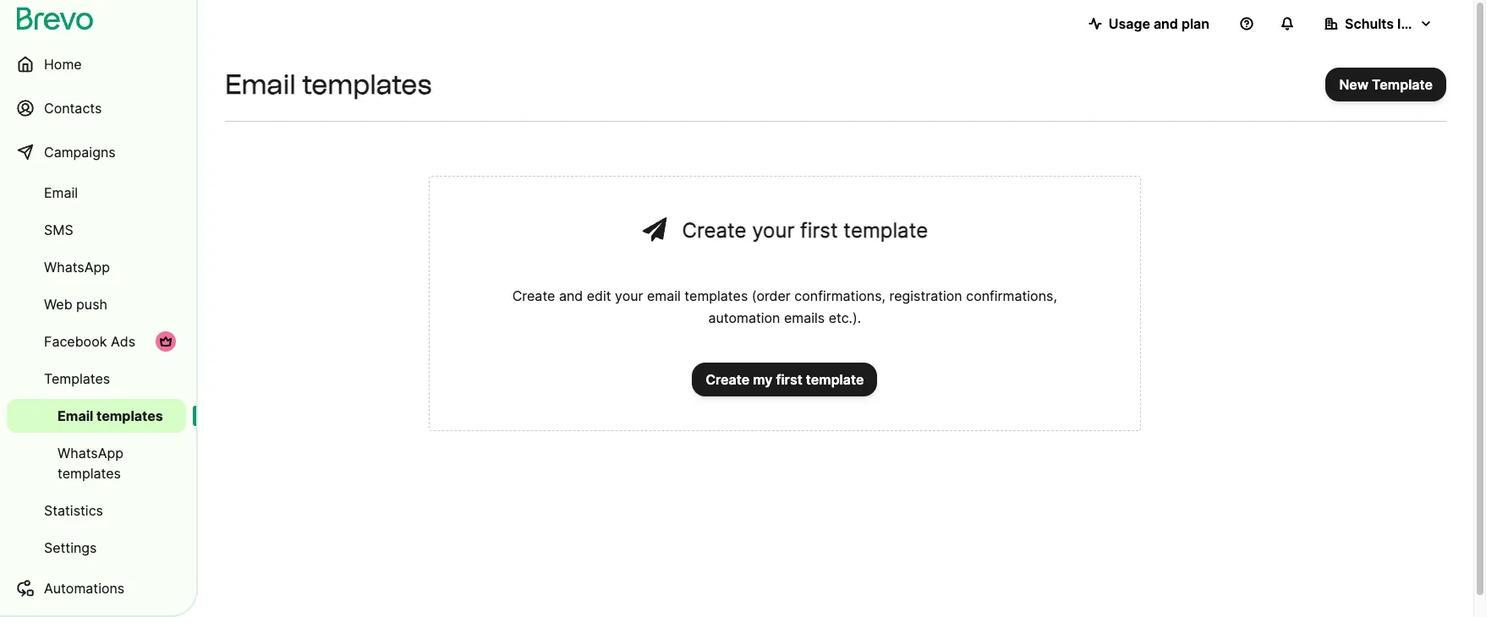 Task type: locate. For each thing, give the bounding box(es) containing it.
1 horizontal spatial and
[[1154, 15, 1178, 32]]

create and edit your email templates (order confirmations, registration confirmations, automation emails etc.).
[[512, 288, 1057, 327]]

email inside 'link'
[[58, 408, 93, 425]]

emails
[[784, 310, 825, 327]]

new template
[[1340, 76, 1433, 93]]

email templates link
[[7, 399, 186, 433]]

template down etc.).
[[806, 371, 864, 388]]

first up create and edit your email templates (order confirmations, registration confirmations, automation emails etc.).
[[800, 218, 838, 243]]

create my first template
[[706, 371, 864, 388]]

first
[[800, 218, 838, 243], [776, 371, 803, 388]]

my
[[753, 371, 773, 388]]

whatsapp up web push
[[44, 259, 110, 276]]

create my first template button
[[692, 363, 878, 397]]

and inside create and edit your email templates (order confirmations, registration confirmations, automation emails etc.).
[[559, 288, 583, 305]]

template
[[1372, 76, 1433, 93]]

and left plan
[[1154, 15, 1178, 32]]

web
[[44, 296, 72, 313]]

email
[[225, 69, 296, 101], [44, 184, 78, 201], [58, 408, 93, 425]]

0 vertical spatial create
[[682, 218, 747, 243]]

2 confirmations, from the left
[[966, 288, 1057, 305]]

push
[[76, 296, 107, 313]]

first right my
[[776, 371, 803, 388]]

edit
[[587, 288, 611, 305]]

registration
[[890, 288, 963, 305]]

schults inc button
[[1311, 7, 1447, 41]]

templates
[[302, 69, 432, 101], [685, 288, 748, 305], [97, 408, 163, 425], [58, 465, 121, 482]]

1 horizontal spatial confirmations,
[[966, 288, 1057, 305]]

1 vertical spatial your
[[615, 288, 643, 305]]

1 vertical spatial email templates
[[58, 408, 163, 425]]

template inside create my first template button
[[806, 371, 864, 388]]

0 horizontal spatial email templates
[[58, 408, 163, 425]]

0 vertical spatial email templates
[[225, 69, 432, 101]]

template for create your first template
[[844, 218, 928, 243]]

home
[[44, 56, 82, 73]]

and
[[1154, 15, 1178, 32], [559, 288, 583, 305]]

automations link
[[7, 569, 186, 609]]

0 horizontal spatial and
[[559, 288, 583, 305]]

campaigns link
[[7, 132, 186, 173]]

template up registration
[[844, 218, 928, 243]]

left___rvooi image
[[159, 335, 173, 349]]

first for my
[[776, 371, 803, 388]]

create inside button
[[706, 371, 750, 388]]

your up (order
[[752, 218, 795, 243]]

sms
[[44, 222, 73, 239]]

campaigns
[[44, 144, 116, 161]]

0 vertical spatial your
[[752, 218, 795, 243]]

whatsapp
[[44, 259, 110, 276], [58, 445, 124, 462]]

email templates
[[225, 69, 432, 101], [58, 408, 163, 425]]

1 vertical spatial first
[[776, 371, 803, 388]]

inc
[[1398, 15, 1417, 32]]

whatsapp templates link
[[7, 437, 186, 491]]

0 vertical spatial whatsapp
[[44, 259, 110, 276]]

whatsapp down email templates 'link'
[[58, 445, 124, 462]]

0 vertical spatial first
[[800, 218, 838, 243]]

2 vertical spatial create
[[706, 371, 750, 388]]

confirmations,
[[795, 288, 886, 305], [966, 288, 1057, 305]]

0 vertical spatial and
[[1154, 15, 1178, 32]]

facebook ads link
[[7, 325, 186, 359]]

whatsapp for whatsapp templates
[[58, 445, 124, 462]]

create inside create and edit your email templates (order confirmations, registration confirmations, automation emails etc.).
[[512, 288, 555, 305]]

and inside button
[[1154, 15, 1178, 32]]

0 horizontal spatial confirmations,
[[795, 288, 886, 305]]

1 vertical spatial and
[[559, 288, 583, 305]]

1 vertical spatial template
[[806, 371, 864, 388]]

sms link
[[7, 213, 186, 247]]

web push link
[[7, 288, 186, 321]]

plan
[[1182, 15, 1210, 32]]

1 vertical spatial whatsapp
[[58, 445, 124, 462]]

automations
[[44, 580, 125, 597]]

2 vertical spatial email
[[58, 408, 93, 425]]

your right the edit
[[615, 288, 643, 305]]

usage and plan
[[1109, 15, 1210, 32]]

1 horizontal spatial email templates
[[225, 69, 432, 101]]

first inside button
[[776, 371, 803, 388]]

template
[[844, 218, 928, 243], [806, 371, 864, 388]]

0 horizontal spatial your
[[615, 288, 643, 305]]

templates inside create and edit your email templates (order confirmations, registration confirmations, automation emails etc.).
[[685, 288, 748, 305]]

and left the edit
[[559, 288, 583, 305]]

statistics
[[44, 503, 103, 519]]

statistics link
[[7, 494, 186, 528]]

your
[[752, 218, 795, 243], [615, 288, 643, 305]]

1 vertical spatial create
[[512, 288, 555, 305]]

create
[[682, 218, 747, 243], [512, 288, 555, 305], [706, 371, 750, 388]]

0 vertical spatial template
[[844, 218, 928, 243]]



Task type: vqa. For each thing, say whether or not it's contained in the screenshot.
the 'Home' link
yes



Task type: describe. For each thing, give the bounding box(es) containing it.
email link
[[7, 176, 186, 210]]

web push
[[44, 296, 107, 313]]

whatsapp link
[[7, 250, 186, 284]]

whatsapp for whatsapp
[[44, 259, 110, 276]]

schults
[[1345, 15, 1394, 32]]

templates link
[[7, 362, 186, 396]]

1 vertical spatial email
[[44, 184, 78, 201]]

ads
[[111, 333, 135, 350]]

templates inside whatsapp templates
[[58, 465, 121, 482]]

new
[[1340, 76, 1369, 93]]

1 horizontal spatial your
[[752, 218, 795, 243]]

contacts link
[[7, 88, 186, 129]]

usage
[[1109, 15, 1151, 32]]

(order
[[752, 288, 791, 305]]

and for create
[[559, 288, 583, 305]]

email templates inside 'link'
[[58, 408, 163, 425]]

automation
[[708, 310, 780, 327]]

settings link
[[7, 531, 186, 565]]

and for usage
[[1154, 15, 1178, 32]]

your inside create and edit your email templates (order confirmations, registration confirmations, automation emails etc.).
[[615, 288, 643, 305]]

first for your
[[800, 218, 838, 243]]

0 vertical spatial email
[[225, 69, 296, 101]]

templates
[[44, 371, 110, 387]]

template for create my first template
[[806, 371, 864, 388]]

home link
[[7, 44, 186, 85]]

new template button
[[1326, 68, 1447, 102]]

templates inside 'link'
[[97, 408, 163, 425]]

create for create and edit your email templates (order confirmations, registration confirmations, automation emails etc.).
[[512, 288, 555, 305]]

create for create my first template
[[706, 371, 750, 388]]

etc.).
[[829, 310, 861, 327]]

1 confirmations, from the left
[[795, 288, 886, 305]]

email
[[647, 288, 681, 305]]

contacts
[[44, 100, 102, 117]]

usage and plan button
[[1075, 7, 1223, 41]]

create for create your first template
[[682, 218, 747, 243]]

whatsapp templates
[[58, 445, 124, 482]]

create your first template
[[682, 218, 928, 243]]

schults inc
[[1345, 15, 1417, 32]]

settings
[[44, 540, 97, 557]]

facebook ads
[[44, 333, 135, 350]]

facebook
[[44, 333, 107, 350]]



